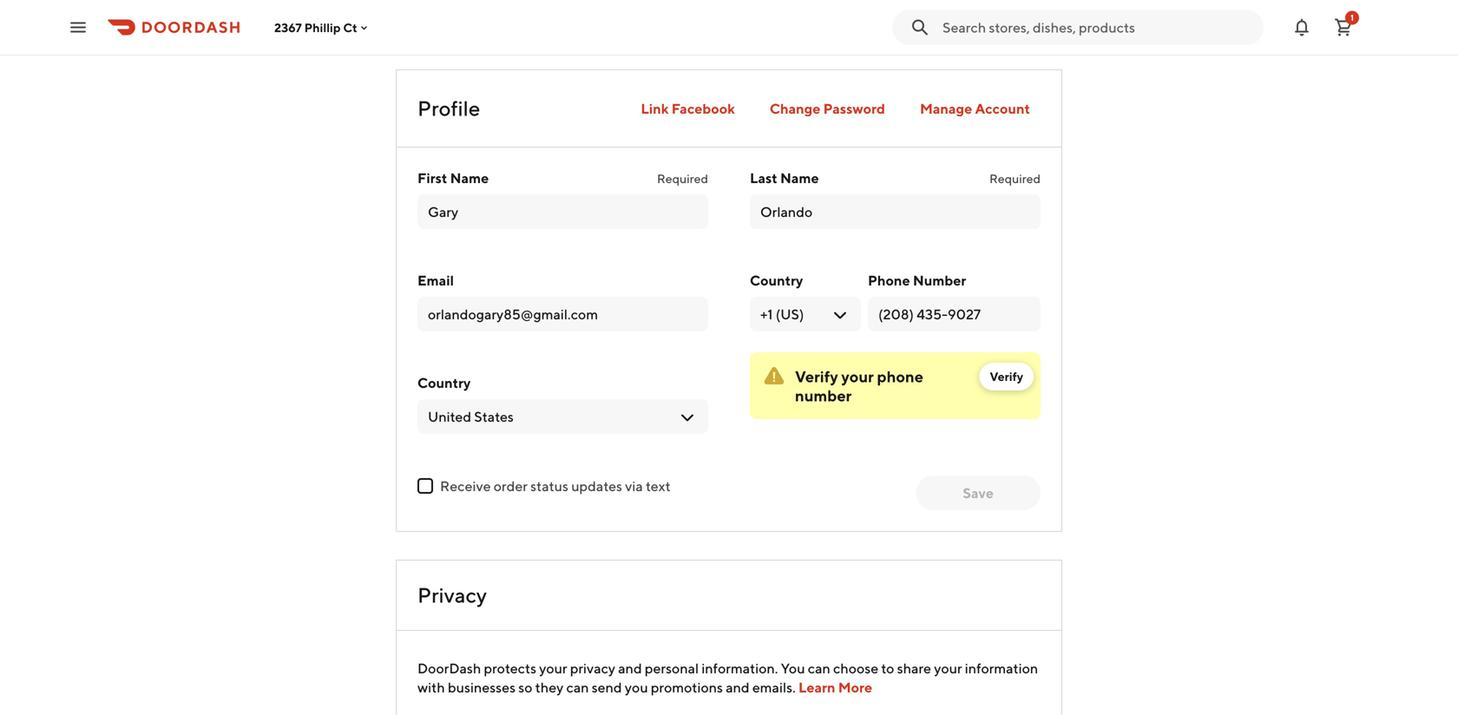 Task type: describe. For each thing, give the bounding box(es) containing it.
promotions
[[651, 680, 723, 696]]

required for first name
[[657, 172, 709, 186]]

last name
[[750, 170, 819, 186]]

choose
[[834, 660, 879, 677]]

2 horizontal spatial your
[[935, 660, 963, 677]]

manage account
[[921, 100, 1031, 117]]

doordash protects your privacy and personal information. you can choose to share your information with businesses so they can send you promotions and emails.
[[418, 660, 1039, 696]]

protects
[[484, 660, 537, 677]]

you
[[781, 660, 806, 677]]

required for last name
[[990, 172, 1041, 186]]

name for last name
[[781, 170, 819, 186]]

updates
[[572, 478, 623, 495]]

via
[[625, 478, 643, 495]]

0 horizontal spatial your
[[540, 660, 568, 677]]

verify button
[[980, 363, 1034, 391]]

emails.
[[753, 680, 796, 696]]

phillip
[[304, 20, 341, 35]]

0 vertical spatial country
[[750, 272, 804, 289]]

facebook
[[672, 100, 735, 117]]

link
[[641, 100, 669, 117]]

change password link
[[760, 91, 896, 126]]

so
[[519, 680, 533, 696]]

1 horizontal spatial and
[[726, 680, 750, 696]]

learn more
[[799, 680, 873, 696]]

information
[[966, 660, 1039, 677]]

2367 phillip ct button
[[274, 20, 371, 35]]

businesses
[[448, 680, 516, 696]]

link facebook
[[641, 100, 735, 117]]

more
[[839, 680, 873, 696]]

email
[[418, 272, 454, 289]]

save button
[[917, 476, 1041, 511]]

share
[[898, 660, 932, 677]]

2 items, open order cart image
[[1334, 17, 1355, 38]]

ct
[[343, 20, 357, 35]]

doordash
[[418, 660, 481, 677]]

1 button
[[1327, 10, 1362, 45]]

first
[[418, 170, 448, 186]]

change
[[770, 100, 821, 117]]

status
[[531, 478, 569, 495]]

password
[[824, 100, 886, 117]]

privacy
[[570, 660, 616, 677]]

verify your phone number
[[795, 367, 924, 405]]

1 horizontal spatial can
[[808, 660, 831, 677]]

2367
[[274, 20, 302, 35]]

Store search: begin typing to search for stores available on DoorDash text field
[[943, 18, 1254, 37]]

receive
[[440, 478, 491, 495]]

to
[[882, 660, 895, 677]]

First Name text field
[[428, 202, 698, 221]]

phone number
[[868, 272, 967, 289]]



Task type: locate. For each thing, give the bounding box(es) containing it.
Email email field
[[428, 305, 698, 324]]

1 horizontal spatial required
[[990, 172, 1041, 186]]

verify for verify your phone number
[[795, 367, 839, 386]]

open menu image
[[68, 17, 89, 38]]

and down information.
[[726, 680, 750, 696]]

Phone Number telephone field
[[879, 305, 1031, 324]]

verify down phone number telephone field
[[990, 370, 1024, 384]]

Last Name text field
[[761, 202, 1031, 221]]

name right last
[[781, 170, 819, 186]]

1 vertical spatial country
[[418, 375, 471, 391]]

number
[[795, 386, 852, 405]]

0 horizontal spatial and
[[619, 660, 642, 677]]

0 horizontal spatial country
[[418, 375, 471, 391]]

verify inside verify button
[[990, 370, 1024, 384]]

privacy
[[418, 583, 487, 608]]

verify your phone number status
[[750, 353, 1041, 419]]

text
[[646, 478, 671, 495]]

notification bell image
[[1292, 17, 1313, 38]]

1 vertical spatial can
[[567, 680, 589, 696]]

your up 'they'
[[540, 660, 568, 677]]

can down the privacy
[[567, 680, 589, 696]]

manage
[[921, 100, 973, 117]]

manage account link
[[910, 91, 1041, 126]]

first name
[[418, 170, 489, 186]]

verify for verify
[[990, 370, 1024, 384]]

you
[[625, 680, 648, 696]]

name right first
[[450, 170, 489, 186]]

phone
[[878, 367, 924, 386]]

verify inside verify your phone number
[[795, 367, 839, 386]]

country
[[750, 272, 804, 289], [418, 375, 471, 391]]

0 horizontal spatial name
[[450, 170, 489, 186]]

account
[[976, 100, 1031, 117]]

your inside verify your phone number
[[842, 367, 874, 386]]

last
[[750, 170, 778, 186]]

change password
[[770, 100, 886, 117]]

with
[[418, 680, 445, 696]]

your up number
[[842, 367, 874, 386]]

verify
[[795, 367, 839, 386], [990, 370, 1024, 384]]

2367 phillip ct
[[274, 20, 357, 35]]

profile
[[418, 96, 481, 121]]

they
[[536, 680, 564, 696]]

0 horizontal spatial required
[[657, 172, 709, 186]]

name for first name
[[450, 170, 489, 186]]

send
[[592, 680, 622, 696]]

required down link facebook
[[657, 172, 709, 186]]

and up you
[[619, 660, 642, 677]]

1 horizontal spatial name
[[781, 170, 819, 186]]

name
[[450, 170, 489, 186], [781, 170, 819, 186]]

required
[[657, 172, 709, 186], [990, 172, 1041, 186]]

0 vertical spatial can
[[808, 660, 831, 677]]

1 name from the left
[[450, 170, 489, 186]]

save
[[963, 485, 994, 502]]

1 required from the left
[[657, 172, 709, 186]]

required down "account"
[[990, 172, 1041, 186]]

Receive order status updates via text checkbox
[[418, 479, 433, 494]]

1 horizontal spatial verify
[[990, 370, 1024, 384]]

0 horizontal spatial can
[[567, 680, 589, 696]]

your right share in the bottom right of the page
[[935, 660, 963, 677]]

can
[[808, 660, 831, 677], [567, 680, 589, 696]]

can up the learn
[[808, 660, 831, 677]]

1 horizontal spatial your
[[842, 367, 874, 386]]

1 horizontal spatial country
[[750, 272, 804, 289]]

1
[[1351, 13, 1355, 23]]

link facebook button
[[631, 91, 746, 126]]

your
[[842, 367, 874, 386], [540, 660, 568, 677], [935, 660, 963, 677]]

0 horizontal spatial verify
[[795, 367, 839, 386]]

0 vertical spatial and
[[619, 660, 642, 677]]

verify up number
[[795, 367, 839, 386]]

order
[[494, 478, 528, 495]]

1 vertical spatial and
[[726, 680, 750, 696]]

learn more link
[[799, 680, 873, 696]]

number
[[913, 272, 967, 289]]

and
[[619, 660, 642, 677], [726, 680, 750, 696]]

2 required from the left
[[990, 172, 1041, 186]]

receive order status updates via text
[[440, 478, 671, 495]]

personal
[[645, 660, 699, 677]]

learn
[[799, 680, 836, 696]]

2 name from the left
[[781, 170, 819, 186]]

information.
[[702, 660, 779, 677]]

phone
[[868, 272, 911, 289]]



Task type: vqa. For each thing, say whether or not it's contained in the screenshot.
2nd required
yes



